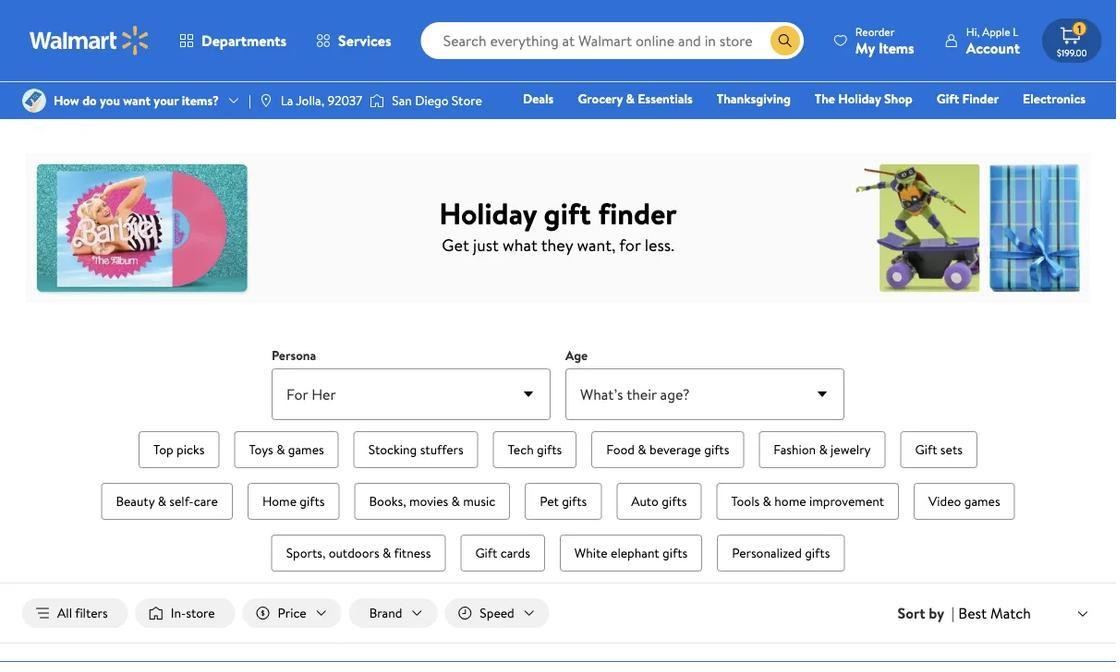 Task type: locate. For each thing, give the bounding box(es) containing it.
personalized gifts list item
[[714, 531, 849, 576]]

shop inside electronics toy shop
[[696, 116, 724, 134]]

0 vertical spatial registry
[[64, 27, 111, 45]]

the holiday shop link
[[807, 89, 921, 109]]

home down 'toys & games' button
[[262, 493, 297, 511]]

1 horizontal spatial |
[[952, 604, 955, 624]]

1 vertical spatial gift finder link
[[929, 89, 1008, 109]]

sports,
[[286, 544, 326, 562]]

home inside button
[[262, 493, 297, 511]]

apple
[[983, 24, 1011, 39]]

0 vertical spatial holiday
[[839, 90, 881, 108]]

jolla,
[[296, 91, 324, 109]]

fashion inside button
[[774, 441, 816, 459]]

shop up registry link on the top
[[884, 90, 913, 108]]

games right the video
[[965, 493, 1001, 511]]

0 vertical spatial games
[[288, 441, 324, 459]]

|
[[249, 91, 251, 109], [952, 604, 955, 624]]

toys & games
[[249, 441, 324, 459]]

best
[[959, 603, 987, 624]]

books, movies & music
[[369, 493, 496, 511]]

home for home gifts
[[262, 493, 297, 511]]

gift for gift cards
[[475, 544, 498, 562]]

video games button
[[914, 483, 1015, 520]]

gifts for tech gifts
[[537, 441, 562, 459]]

fashion for fashion
[[806, 116, 849, 134]]

gifts right the pet
[[562, 493, 587, 511]]

& for grocery
[[626, 90, 635, 108]]

gift finder link up one debit
[[929, 89, 1008, 109]]

 image left san
[[370, 92, 385, 110]]

beauty & self-care list item
[[97, 480, 236, 524]]

1 horizontal spatial games
[[965, 493, 1001, 511]]

0 horizontal spatial finder
[[229, 27, 265, 45]]

& right the tools
[[763, 493, 772, 511]]

2 horizontal spatial  image
[[370, 92, 385, 110]]

& right food
[[638, 441, 647, 459]]

gift left sets
[[916, 441, 938, 459]]

1 vertical spatial home
[[262, 493, 297, 511]]

gift cards list item
[[457, 531, 549, 576]]

debit
[[975, 116, 1007, 134]]

shop right toy
[[696, 116, 724, 134]]

1 vertical spatial fashion
[[774, 441, 816, 459]]

home gifts list item
[[244, 480, 343, 524]]

1 vertical spatial finder
[[963, 90, 999, 108]]

self-
[[169, 493, 194, 511]]

games inside button
[[965, 493, 1001, 511]]

holiday gift finder image
[[26, 149, 1091, 308]]

care
[[194, 493, 218, 511]]

0 horizontal spatial shop
[[696, 116, 724, 134]]

thanksgiving link
[[709, 89, 799, 109]]

/
[[118, 27, 123, 45], [192, 27, 197, 45]]

gift ideas link
[[131, 27, 184, 45]]

finder
[[598, 192, 677, 234]]

registry down the holiday shop 'link'
[[873, 116, 920, 134]]

store
[[452, 91, 482, 109]]

the holiday shop
[[815, 90, 913, 108]]

tech gifts button
[[493, 432, 577, 469]]

gifts right elephant
[[663, 544, 688, 562]]

games
[[288, 441, 324, 459], [965, 493, 1001, 511]]

fitness
[[394, 544, 431, 562]]

thanksgiving
[[717, 90, 791, 108]]

2 / from the left
[[192, 27, 197, 45]]

1 / from the left
[[118, 27, 123, 45]]

1 horizontal spatial registry
[[873, 116, 920, 134]]

match
[[991, 603, 1031, 624]]

speed button
[[445, 599, 550, 629]]

0 vertical spatial fashion
[[806, 116, 849, 134]]

1 vertical spatial holiday
[[439, 192, 537, 234]]

home
[[748, 116, 782, 134], [262, 493, 297, 511]]

they
[[541, 234, 573, 257]]

gift inside button
[[475, 544, 498, 562]]

white
[[575, 544, 608, 562]]

gift finder link right the ideas
[[204, 27, 265, 45]]

1 horizontal spatial shop
[[884, 90, 913, 108]]

top picks list item
[[135, 428, 223, 472]]

one debit link
[[936, 115, 1015, 134]]

gift finder link
[[204, 27, 265, 45], [929, 89, 1008, 109]]

hi,
[[967, 24, 980, 39]]

1 vertical spatial shop
[[696, 116, 724, 134]]

& for toys
[[276, 441, 285, 459]]

group
[[67, 428, 1050, 576]]

price
[[278, 604, 307, 622]]

0 vertical spatial home
[[748, 116, 782, 134]]

fashion up the home
[[774, 441, 816, 459]]

registry
[[64, 27, 111, 45], [873, 116, 920, 134]]

| right by
[[952, 604, 955, 624]]

gift finder
[[937, 90, 999, 108]]

departments
[[201, 31, 287, 51]]

sort and filter section element
[[0, 584, 1117, 643]]

gifts for pet gifts
[[562, 493, 587, 511]]

group containing top picks
[[67, 428, 1050, 576]]

 image
[[22, 89, 46, 113], [370, 92, 385, 110], [259, 93, 273, 108]]

gift inside button
[[916, 441, 938, 459]]

& for gifts
[[53, 27, 61, 45]]

0 horizontal spatial /
[[118, 27, 123, 45]]

Search search field
[[421, 22, 804, 59]]

food & beverage gifts
[[606, 441, 730, 459]]

& right grocery
[[626, 90, 635, 108]]

walmart+
[[1031, 116, 1086, 134]]

store
[[186, 604, 215, 622]]

home link
[[740, 115, 791, 134]]

movies
[[409, 493, 449, 511]]

pet
[[540, 493, 559, 511]]

& inside list item
[[158, 493, 166, 511]]

gifts up sports,
[[300, 493, 325, 511]]

gift
[[131, 27, 153, 45], [204, 27, 226, 45], [937, 90, 960, 108], [916, 441, 938, 459], [475, 544, 498, 562]]

0 horizontal spatial  image
[[22, 89, 46, 113]]

0 horizontal spatial |
[[249, 91, 251, 109]]

books, movies & music list item
[[351, 480, 514, 524]]

departments button
[[165, 18, 301, 63]]

gift left cards
[[475, 544, 498, 562]]

0 vertical spatial shop
[[884, 90, 913, 108]]

gift sets list item
[[897, 428, 981, 472]]

all filters button
[[22, 599, 128, 629]]

&
[[53, 27, 61, 45], [626, 90, 635, 108], [276, 441, 285, 459], [638, 441, 647, 459], [819, 441, 828, 459], [158, 493, 166, 511], [452, 493, 460, 511], [763, 493, 772, 511], [383, 544, 391, 562]]

home gifts
[[262, 493, 325, 511]]

fashion down the
[[806, 116, 849, 134]]

0 horizontal spatial holiday
[[439, 192, 537, 234]]

beauty & self-care button
[[101, 483, 233, 520]]

gifts right personalized
[[805, 544, 830, 562]]

0 horizontal spatial registry
[[64, 27, 111, 45]]

games right toys
[[288, 441, 324, 459]]

finder up one debit
[[963, 90, 999, 108]]

gifts right tech
[[537, 441, 562, 459]]

gifts right beverage
[[705, 441, 730, 459]]

one debit
[[944, 116, 1007, 134]]

improvement
[[810, 493, 885, 511]]

home for home
[[748, 116, 782, 134]]

san diego store
[[392, 91, 482, 109]]

 image left how
[[22, 89, 46, 113]]

services button
[[301, 18, 406, 63]]

shop inside 'link'
[[884, 90, 913, 108]]

0 vertical spatial |
[[249, 91, 251, 109]]

pet gifts
[[540, 493, 587, 511]]

finder right the ideas
[[229, 27, 265, 45]]

food & beverage gifts list item
[[588, 428, 748, 472]]

gift up one
[[937, 90, 960, 108]]

registry right gifts
[[64, 27, 111, 45]]

finder
[[229, 27, 265, 45], [963, 90, 999, 108]]

beverage
[[650, 441, 701, 459]]

1 horizontal spatial holiday
[[839, 90, 881, 108]]

1 horizontal spatial  image
[[259, 93, 273, 108]]

gifts inside list item
[[705, 441, 730, 459]]

1 vertical spatial |
[[952, 604, 955, 624]]

| left la
[[249, 91, 251, 109]]

1 vertical spatial games
[[965, 493, 1001, 511]]

& right gifts
[[53, 27, 61, 45]]

1 horizontal spatial finder
[[963, 90, 999, 108]]

0 vertical spatial gift finder link
[[204, 27, 265, 45]]

items?
[[182, 91, 219, 109]]

video games list item
[[910, 480, 1019, 524]]

gifts right auto
[[662, 493, 687, 511]]

& right toys
[[276, 441, 285, 459]]

home down thanksgiving
[[748, 116, 782, 134]]

sort by |
[[898, 604, 955, 624]]

& left self-
[[158, 493, 166, 511]]

white elephant gifts
[[575, 544, 688, 562]]

0 horizontal spatial home
[[262, 493, 297, 511]]

 image for la
[[259, 93, 273, 108]]

1 horizontal spatial /
[[192, 27, 197, 45]]

 image left la
[[259, 93, 273, 108]]

holiday gift finder get just what they want, for less.
[[439, 192, 677, 257]]

& for food
[[638, 441, 647, 459]]

reorder my items
[[856, 24, 915, 58]]

fashion & jewelry list item
[[755, 428, 890, 472]]

tools & home improvement button
[[717, 483, 899, 520]]

walmart image
[[30, 26, 150, 55]]

0 horizontal spatial games
[[288, 441, 324, 459]]

gifts
[[537, 441, 562, 459], [705, 441, 730, 459], [300, 493, 325, 511], [562, 493, 587, 511], [662, 493, 687, 511], [663, 544, 688, 562], [805, 544, 830, 562]]

diego
[[415, 91, 449, 109]]

/ right the ideas
[[192, 27, 197, 45]]

registry link
[[865, 115, 929, 134]]

just
[[473, 234, 499, 257]]

0 horizontal spatial gift finder link
[[204, 27, 265, 45]]

holiday
[[839, 90, 881, 108], [439, 192, 537, 234]]

1 vertical spatial registry
[[873, 116, 920, 134]]

search icon image
[[778, 33, 793, 48]]

essentials
[[638, 90, 693, 108]]

beauty
[[116, 493, 155, 511]]

1 horizontal spatial home
[[748, 116, 782, 134]]

gift for gift sets
[[916, 441, 938, 459]]

/ left the gift ideas link
[[118, 27, 123, 45]]

& left jewelry
[[819, 441, 828, 459]]

sponsored
[[1025, 78, 1076, 94]]

92037
[[328, 91, 363, 109]]



Task type: describe. For each thing, give the bounding box(es) containing it.
want
[[123, 91, 151, 109]]

top picks button
[[139, 432, 219, 469]]

$199.00
[[1057, 46, 1087, 59]]

how do you want your items?
[[54, 91, 219, 109]]

walmart+ link
[[1023, 115, 1094, 134]]

& for tools
[[763, 493, 772, 511]]

in-store button
[[136, 599, 235, 629]]

toys
[[249, 441, 273, 459]]

holiday inside 'link'
[[839, 90, 881, 108]]

 image for how
[[22, 89, 46, 113]]

services
[[338, 31, 392, 51]]

home
[[775, 493, 807, 511]]

sports, outdoors & fitness button
[[271, 535, 446, 572]]

gifts for home gifts
[[300, 493, 325, 511]]

auto
[[632, 493, 659, 511]]

electronics
[[1023, 90, 1086, 108]]

gift cards
[[475, 544, 530, 562]]

games inside button
[[288, 441, 324, 459]]

tech gifts list item
[[490, 428, 581, 472]]

auto gifts button
[[617, 483, 702, 520]]

persona
[[272, 347, 316, 365]]

stocking stuffers list item
[[350, 428, 482, 472]]

white elephant gifts list item
[[556, 531, 706, 576]]

video
[[929, 493, 962, 511]]

holiday inside holiday gift finder get just what they want, for less.
[[439, 192, 537, 234]]

clear search field text image
[[749, 33, 763, 48]]

all
[[57, 604, 72, 622]]

& for fashion
[[819, 441, 828, 459]]

Walmart Site-Wide search field
[[421, 22, 804, 59]]

gift left the ideas
[[131, 27, 153, 45]]

electronics link
[[1015, 89, 1094, 109]]

auto gifts list item
[[613, 480, 706, 524]]

home gifts button
[[248, 483, 340, 520]]

white elephant gifts button
[[560, 535, 703, 572]]

tools & home improvement list item
[[713, 480, 903, 524]]

in-
[[171, 604, 186, 622]]

la
[[281, 91, 293, 109]]

toys & games list item
[[230, 428, 343, 472]]

grocery & essentials link
[[570, 89, 701, 109]]

1 horizontal spatial gift finder link
[[929, 89, 1008, 109]]

pet gifts list item
[[521, 480, 606, 524]]

account
[[967, 37, 1020, 58]]

gift sets button
[[901, 432, 978, 469]]

gift
[[544, 192, 591, 234]]

tools & home improvement
[[731, 493, 885, 511]]

auto gifts
[[632, 493, 687, 511]]

la jolla, 92037
[[281, 91, 363, 109]]

gifts for auto gifts
[[662, 493, 687, 511]]

your
[[154, 91, 179, 109]]

gift right the ideas
[[204, 27, 226, 45]]

shop for toy
[[696, 116, 724, 134]]

items
[[879, 37, 915, 58]]

what
[[503, 234, 538, 257]]

| inside sort and filter section element
[[952, 604, 955, 624]]

& for beauty
[[158, 493, 166, 511]]

outdoors
[[329, 544, 380, 562]]

& left fitness
[[383, 544, 391, 562]]

reorder
[[856, 24, 895, 39]]

toys & games button
[[234, 432, 339, 469]]

all filters
[[57, 604, 108, 622]]

how
[[54, 91, 79, 109]]

personalized
[[732, 544, 802, 562]]

one
[[944, 116, 972, 134]]

want,
[[577, 234, 616, 257]]

sets
[[941, 441, 963, 459]]

gifts inside "button"
[[663, 544, 688, 562]]

electronics toy shop
[[674, 90, 1086, 134]]

stocking
[[368, 441, 417, 459]]

music
[[463, 493, 496, 511]]

personalized gifts
[[732, 544, 830, 562]]

fashion & jewelry
[[774, 441, 871, 459]]

fashion link
[[798, 115, 857, 134]]

gift cards button
[[461, 535, 545, 572]]

 image for san
[[370, 92, 385, 110]]

deals
[[523, 90, 554, 108]]

top
[[154, 441, 173, 459]]

1
[[1078, 21, 1082, 37]]

the
[[815, 90, 836, 108]]

books,
[[369, 493, 406, 511]]

0 vertical spatial finder
[[229, 27, 265, 45]]

sports, outdoors & fitness
[[286, 544, 431, 562]]

gift for gift finder
[[937, 90, 960, 108]]

toy shop link
[[666, 115, 733, 134]]

filters
[[75, 604, 108, 622]]

gifts for personalized gifts
[[805, 544, 830, 562]]

beauty & self-care
[[116, 493, 218, 511]]

san
[[392, 91, 412, 109]]

food & beverage gifts button
[[592, 432, 744, 469]]

deals link
[[515, 89, 562, 109]]

sports, outdoors & fitness list item
[[268, 531, 450, 576]]

gifts
[[22, 27, 50, 45]]

& left music
[[452, 493, 460, 511]]

personalized gifts button
[[717, 535, 845, 572]]

stocking stuffers
[[368, 441, 464, 459]]

pet gifts button
[[525, 483, 602, 520]]

fashion for fashion & jewelry
[[774, 441, 816, 459]]

do
[[82, 91, 97, 109]]

jewelry
[[831, 441, 871, 459]]

tech gifts
[[508, 441, 562, 459]]

shop for holiday
[[884, 90, 913, 108]]

gift sets
[[916, 441, 963, 459]]



Task type: vqa. For each thing, say whether or not it's contained in the screenshot.
Home gifts button
yes



